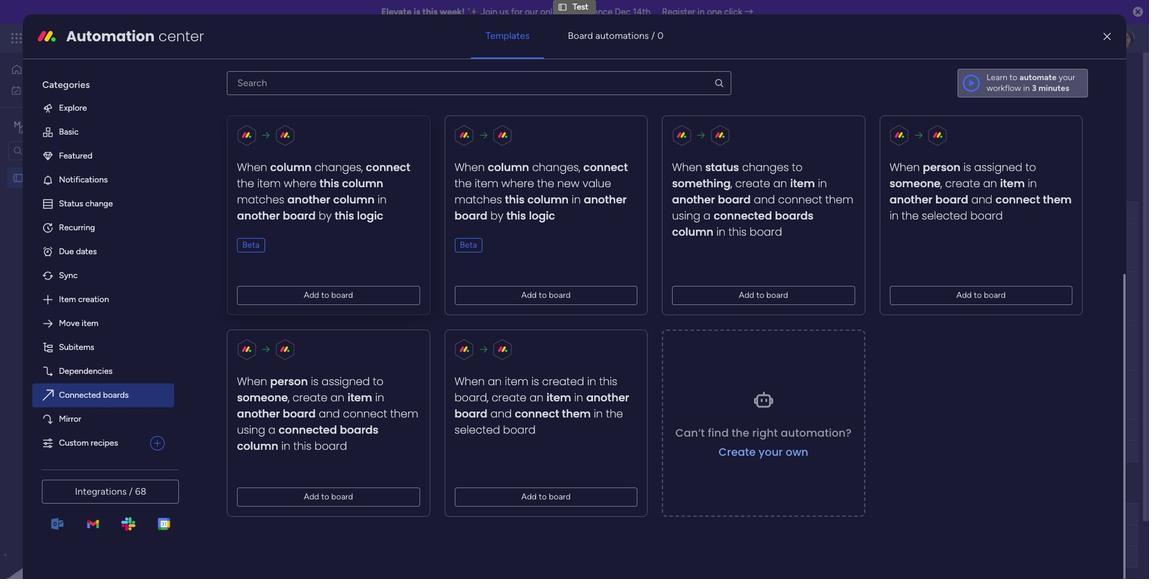 Task type: locate. For each thing, give the bounding box(es) containing it.
test
[[573, 2, 589, 12], [28, 173, 44, 183], [206, 182, 229, 197], [226, 292, 242, 302], [226, 341, 242, 351], [226, 390, 242, 400]]

can't
[[676, 425, 705, 440]]

assigned inside "when person is assigned to someone , create an item in another board"
[[322, 374, 370, 389]]

automate
[[1020, 72, 1057, 83]]

lottie animation element
[[0, 459, 153, 579]]

2 due date field from the top
[[580, 508, 619, 521]]

1 vertical spatial work
[[40, 85, 58, 95]]

0 vertical spatial boards
[[775, 208, 814, 223]]

selected inside when person is assigned to someone , create an item in another board and connect them in the selected board
[[922, 208, 968, 223]]

add to board button
[[237, 286, 420, 305], [455, 286, 638, 305], [672, 286, 855, 305], [890, 286, 1073, 305], [237, 488, 420, 507], [455, 488, 638, 507]]

custom recipes option
[[33, 432, 146, 455]]

0 horizontal spatial boards
[[103, 390, 129, 400]]

0 vertical spatial connected
[[714, 208, 773, 223]]

2 by from the left
[[491, 208, 504, 223]]

column inside when column changes, connect the item where the new value matches
[[488, 160, 529, 175]]

is inside when person is assigned to someone , create an item in another board and connect them in the selected board
[[964, 160, 972, 175]]

someone inside "when person is assigned to someone , create an item in another board"
[[237, 390, 288, 405]]

2 changes, from the left
[[532, 160, 581, 175]]

production down v2 search icon
[[231, 182, 291, 197]]

0 horizontal spatial main
[[28, 119, 49, 130]]

1 vertical spatial status field
[[503, 508, 533, 521]]

production for test
[[231, 182, 291, 197]]

changes, inside when column changes, connect the item where this column matches another column in another board by this logic
[[315, 160, 363, 175]]

1 vertical spatial selected
[[455, 423, 500, 438]]

angle down image
[[243, 145, 249, 154]]

0 vertical spatial due date
[[583, 207, 616, 218]]

1 beta from the left
[[243, 240, 260, 250]]

changes
[[743, 160, 789, 175]]

Test Production Pipeline field
[[203, 182, 340, 198]]

boards down "when person is assigned to someone , create an item in another board"
[[340, 423, 379, 438]]

files
[[759, 207, 776, 218], [759, 509, 776, 519]]

see for see more
[[546, 90, 560, 100]]

an inside when person is assigned to someone , create an item in another board and connect them in the selected board
[[984, 176, 998, 191]]

when inside when person is assigned to someone , create an item in another board and connect them in the selected board
[[890, 160, 920, 175]]

where up this column in
[[502, 176, 534, 191]]

item inside when an item is created in this board, create an
[[505, 374, 529, 389]]

when inside when status changes to something , create an item in another board
[[672, 160, 703, 175]]

2 of from the left
[[455, 90, 463, 101]]

1 horizontal spatial boards
[[340, 423, 379, 438]]

move item
[[59, 318, 98, 329]]

test right public board icon
[[28, 173, 44, 183]]

2 files field from the top
[[756, 508, 779, 521]]

/ for integrations / 68
[[129, 486, 133, 497]]

option
[[0, 167, 153, 169]]

0 vertical spatial work
[[97, 31, 118, 45]]

mirror option
[[33, 408, 174, 432]]

0 horizontal spatial connected
[[279, 423, 337, 438]]

work inside button
[[40, 85, 58, 95]]

our
[[525, 7, 538, 17]]

/ right invite
[[1087, 70, 1091, 80]]

by down pipeline
[[319, 208, 332, 223]]

changes, inside when column changes, connect the item where the new value matches
[[532, 160, 581, 175]]

see more link
[[545, 89, 583, 101]]

calendar
[[336, 112, 370, 122]]

test left 'publishing'
[[226, 390, 242, 400]]

1 horizontal spatial in this board
[[714, 224, 782, 239]]

in this board down when status changes to something , create an item in another board
[[714, 224, 782, 239]]

item inside when column changes, connect the item where the new value matches
[[475, 176, 499, 191]]

main left table on the top left
[[200, 112, 218, 122]]

main inside button
[[200, 112, 218, 122]]

Priority field
[[667, 206, 700, 219], [667, 508, 700, 521]]

when inside "when person is assigned to someone , create an item in another board"
[[237, 374, 267, 389]]

boards down when status changes to something , create an item in another board
[[775, 208, 814, 223]]

0 vertical spatial 1
[[1093, 70, 1096, 80]]

them inside when person is assigned to someone , create an item in another board and connect them in the selected board
[[1043, 192, 1072, 207]]

dapulse integrations image
[[919, 113, 928, 122]]

1 date from the top
[[600, 207, 616, 218]]

using down something
[[672, 208, 701, 223]]

new up test building
[[226, 242, 244, 253]]

connect inside when column changes, connect the item where this column matches another column in another board by this logic
[[366, 160, 411, 175]]

2 owner field from the top
[[432, 508, 464, 521]]

0 horizontal spatial where
[[284, 176, 317, 191]]

0 vertical spatial see
[[209, 33, 224, 43]]

0 vertical spatial owner
[[435, 207, 461, 218]]

2 another board from the top
[[455, 390, 630, 421]]

0 vertical spatial due date field
[[580, 206, 619, 219]]

0 vertical spatial your
[[1059, 72, 1076, 83]]

files field for timeline
[[756, 206, 779, 219]]

invite / 1
[[1064, 70, 1096, 80]]

0 vertical spatial someone
[[890, 176, 941, 191]]

2 priority field from the top
[[667, 508, 700, 521]]

1 files field from the top
[[756, 206, 779, 219]]

1 horizontal spatial a
[[704, 208, 711, 223]]

assessment
[[294, 484, 361, 499]]

1 horizontal spatial by
[[491, 208, 504, 223]]

see
[[209, 33, 224, 43], [546, 90, 560, 100]]

another inside when status changes to something , create an item in another board
[[672, 192, 715, 207]]

1 horizontal spatial work
[[97, 31, 118, 45]]

kanban
[[388, 112, 415, 122]]

column information image for due date
[[625, 208, 635, 218]]

matches down v2 search icon
[[237, 192, 285, 207]]

test for test building
[[226, 292, 242, 302]]

beta for by this logic
[[460, 240, 477, 250]]

test for test publishing
[[226, 390, 242, 400]]

1 vertical spatial due
[[59, 247, 74, 257]]

due dates
[[59, 247, 97, 257]]

1 vertical spatial and connect them using a
[[237, 406, 419, 438]]

1 another board from the top
[[455, 192, 627, 223]]

main
[[200, 112, 218, 122], [28, 119, 49, 130]]

sync option
[[33, 264, 174, 288]]

when up test publishing
[[237, 374, 267, 389]]

Files field
[[756, 206, 779, 219], [756, 508, 779, 521]]

test inside test list box
[[28, 173, 44, 183]]

0 horizontal spatial your
[[491, 90, 507, 101]]

plans
[[226, 33, 246, 43]]

2 column information image from the left
[[625, 208, 635, 218]]

1 vertical spatial production
[[232, 484, 292, 499]]

week!
[[440, 7, 465, 17]]

2 priority from the top
[[670, 509, 697, 519]]

dec left the 14th
[[615, 7, 631, 17]]

when column changes, connect the item where this column matches another column in another board by this logic
[[237, 160, 411, 223]]

see inside 'link'
[[546, 90, 560, 100]]

1 vertical spatial priority field
[[667, 508, 700, 521]]

item creation
[[59, 294, 109, 305]]

changes, up pipeline
[[315, 160, 363, 175]]

management
[[121, 31, 186, 45]]

,
[[731, 176, 733, 191], [941, 176, 943, 191], [288, 390, 290, 405]]

this inside when an item is created in this board, create an
[[600, 374, 618, 389]]

new project up test building
[[226, 242, 273, 253]]

test list box
[[0, 165, 153, 350]]

0 vertical spatial priority field
[[667, 206, 700, 219]]

1 vertical spatial due date field
[[580, 508, 619, 521]]

0 horizontal spatial a
[[269, 423, 276, 438]]

test inside test production pipeline field
[[206, 182, 229, 197]]

person inside when person is assigned to someone , create an item in another board and connect them in the selected board
[[923, 160, 961, 175]]

1 vertical spatial timeline field
[[832, 508, 870, 521]]

where inside when column changes, connect the item where this column matches another column in another board by this logic
[[284, 176, 317, 191]]

someone for when person is assigned to someone , create an item in another board and connect them in the selected board
[[890, 176, 941, 191]]

your down right
[[759, 444, 783, 459]]

is inside when an item is created in this board, create an
[[532, 374, 539, 389]]

in inside when an item is created in this board, create an
[[588, 374, 597, 389]]

work right monday
[[97, 31, 118, 45]]

automation center
[[66, 26, 204, 46]]

status field for column information icon related to status
[[503, 508, 533, 521]]

your
[[1059, 72, 1076, 83], [491, 90, 507, 101], [759, 444, 783, 459]]

2 horizontal spatial boards
[[775, 208, 814, 223]]

/ for invite / 1
[[1087, 70, 1091, 80]]

using down test publishing
[[237, 423, 266, 438]]

by inside when column changes, connect the item where this column matches another column in another board by this logic
[[319, 208, 332, 223]]

1 vertical spatial person
[[271, 374, 308, 389]]

stands.
[[539, 90, 565, 101]]

status inside status change option
[[59, 199, 83, 209]]

1 vertical spatial new
[[226, 242, 244, 253]]

column information image for timeline
[[876, 208, 886, 218]]

column information image for status
[[542, 510, 551, 519]]

work right my
[[40, 85, 58, 95]]

v2 search image
[[269, 142, 278, 156]]

matches up the by this logic
[[455, 192, 502, 207]]

files for timeline
[[759, 207, 776, 218]]

1 horizontal spatial selected
[[922, 208, 968, 223]]

1 vertical spatial a
[[269, 423, 276, 438]]

dec 14
[[588, 391, 611, 400]]

0 vertical spatial a
[[704, 208, 711, 223]]

where right "track"
[[465, 90, 489, 101]]

2 owner from the top
[[435, 509, 461, 519]]

1
[[1093, 70, 1096, 80], [402, 296, 405, 303]]

0 horizontal spatial connected boards column
[[237, 423, 379, 454]]

1 vertical spatial connected
[[279, 423, 337, 438]]

date for second due date field from the top
[[600, 509, 616, 519]]

1 horizontal spatial and connect them using a
[[672, 192, 854, 223]]

0 horizontal spatial logic
[[357, 208, 384, 223]]

see left more
[[546, 90, 560, 100]]

1 changes, from the left
[[315, 160, 363, 175]]

1 horizontal spatial changes,
[[532, 160, 581, 175]]

2 files from the top
[[759, 509, 776, 519]]

0 vertical spatial files field
[[756, 206, 779, 219]]

0 vertical spatial priority
[[670, 207, 697, 218]]

see left plans
[[209, 33, 224, 43]]

work for my
[[40, 85, 58, 95]]

owner
[[435, 207, 461, 218], [435, 509, 461, 519]]

test left building
[[226, 292, 242, 302]]

1 priority field from the top
[[667, 206, 700, 219]]

in inside when status changes to something , create an item in another board
[[818, 176, 827, 191]]

column information image
[[542, 208, 551, 218], [625, 208, 635, 218]]

Status field
[[503, 206, 533, 219], [503, 508, 533, 521]]

2 date from the top
[[600, 509, 616, 519]]

test down new project button in the left of the page
[[206, 182, 229, 197]]

test left testing
[[226, 341, 242, 351]]

when down sort
[[455, 160, 485, 175]]

chart
[[297, 112, 318, 122]]

1 horizontal spatial your
[[759, 444, 783, 459]]

test right "online"
[[573, 2, 589, 12]]

board inside the in the selected board
[[503, 423, 536, 438]]

add to board
[[304, 290, 353, 300], [522, 290, 571, 300], [739, 290, 789, 300], [957, 290, 1006, 300], [304, 492, 353, 502], [522, 492, 571, 502]]

it
[[537, 292, 542, 302]]

1 horizontal spatial connected boards column
[[672, 208, 814, 239]]

1 timeline from the top
[[835, 207, 867, 218]]

connect
[[366, 160, 411, 175], [584, 160, 628, 175], [778, 192, 823, 207], [996, 192, 1041, 207], [343, 406, 388, 421], [515, 406, 560, 421]]

connected boards column down "when person is assigned to someone , create an item in another board"
[[237, 423, 379, 454]]

home
[[28, 64, 50, 74]]

column information image for status
[[542, 208, 551, 218]]

2 vertical spatial your
[[759, 444, 783, 459]]

activity button
[[981, 66, 1037, 85]]

due for second due date field from the bottom
[[583, 207, 598, 218]]

date for second due date field from the bottom
[[600, 207, 616, 218]]

1 inside button
[[402, 296, 405, 303]]

1 vertical spatial someone
[[237, 390, 288, 405]]

create your own link
[[719, 444, 809, 459]]

1 vertical spatial /
[[1087, 70, 1091, 80]]

0 horizontal spatial dec
[[588, 391, 601, 400]]

0 vertical spatial another board
[[455, 192, 627, 223]]

1 horizontal spatial someone
[[890, 176, 941, 191]]

changes,
[[315, 160, 363, 175], [532, 160, 581, 175]]

0 horizontal spatial see
[[209, 33, 224, 43]]

person
[[923, 160, 961, 175], [271, 374, 308, 389]]

when down 'dapulse integrations' "image"
[[890, 160, 920, 175]]

a down something
[[704, 208, 711, 223]]

0 vertical spatial production
[[231, 182, 291, 197]]

when up something
[[672, 160, 703, 175]]

1 vertical spatial priority
[[670, 509, 697, 519]]

in
[[698, 7, 705, 17], [1023, 83, 1030, 93], [818, 176, 827, 191], [1028, 176, 1037, 191], [378, 192, 387, 207], [572, 192, 581, 207], [890, 208, 899, 223], [717, 224, 726, 239], [588, 374, 597, 389], [376, 390, 385, 405], [575, 390, 584, 405], [594, 406, 603, 421], [282, 439, 291, 454]]

1 vertical spatial connected boards column
[[237, 423, 379, 454]]

dec
[[615, 7, 631, 17], [588, 391, 601, 400]]

create inside when an item is created in this board, create an
[[492, 390, 527, 405]]

boards down dependencies option
[[103, 390, 129, 400]]

1 vertical spatial timeline
[[835, 509, 867, 519]]

person for and
[[923, 160, 961, 175]]

in inside "when person is assigned to someone , create an item in another board"
[[376, 390, 385, 405]]

2 beta from the left
[[460, 240, 477, 250]]

someone
[[890, 176, 941, 191], [237, 390, 288, 405]]

the
[[237, 176, 254, 191], [455, 176, 472, 191], [537, 176, 555, 191], [902, 208, 919, 223], [606, 406, 623, 421], [732, 425, 750, 440]]

new project down main table button
[[186, 144, 233, 154]]

your inside your workflow in
[[1059, 72, 1076, 83]]

status
[[59, 199, 83, 209], [506, 207, 530, 218], [506, 509, 530, 519]]

0 horizontal spatial using
[[237, 423, 266, 438]]

0 vertical spatial in this board
[[714, 224, 782, 239]]

in this board for board
[[714, 224, 782, 239]]

0 horizontal spatial of
[[250, 90, 258, 101]]

test building
[[226, 292, 274, 302]]

status change option
[[33, 192, 174, 216]]

new down main table button
[[186, 144, 204, 154]]

column information image
[[876, 208, 886, 218], [542, 510, 551, 519], [625, 510, 635, 519]]

0 vertical spatial dec
[[615, 7, 631, 17]]

connected down "when person is assigned to someone , create an item in another board"
[[279, 423, 337, 438]]

and connect them using a
[[672, 192, 854, 223], [237, 406, 419, 438]]

main inside "workspace selection" "element"
[[28, 119, 49, 130]]

1 horizontal spatial 1
[[1093, 70, 1096, 80]]

when inside when an item is created in this board, create an
[[455, 374, 485, 389]]

when down angle down 'icon'
[[237, 160, 267, 175]]

0 horizontal spatial in this board
[[279, 439, 347, 454]]

2 vertical spatial /
[[129, 486, 133, 497]]

2 horizontal spatial your
[[1059, 72, 1076, 83]]

0 vertical spatial /
[[651, 30, 655, 41]]

when for when person is assigned to someone , create an item in another board and connect them in the selected board
[[890, 160, 920, 175]]

0 horizontal spatial column information image
[[542, 510, 551, 519]]

assigned for connect them
[[975, 160, 1023, 175]]

Due date field
[[580, 206, 619, 219], [580, 508, 619, 521]]

1 vertical spatial files field
[[756, 508, 779, 521]]

0
[[658, 30, 664, 41]]

production for post
[[232, 484, 292, 499]]

1 files from the top
[[759, 207, 776, 218]]

1 horizontal spatial using
[[672, 208, 701, 223]]

Owner field
[[432, 206, 464, 219], [432, 508, 464, 521]]

connected down when status changes to something , create an item in another board
[[714, 208, 773, 223]]

1 vertical spatial see
[[546, 90, 560, 100]]

dates
[[76, 247, 97, 257]]

status field for column information image related to status
[[503, 206, 533, 219]]

, inside when person is assigned to someone , create an item in another board and connect them in the selected board
[[941, 176, 943, 191]]

0 horizontal spatial 1
[[402, 296, 405, 303]]

0 vertical spatial using
[[672, 208, 701, 223]]

create
[[736, 176, 771, 191], [946, 176, 981, 191], [293, 390, 328, 405], [492, 390, 527, 405]]

connected
[[714, 208, 773, 223], [279, 423, 337, 438]]

workspace selection element
[[11, 118, 100, 133]]

dec left 14
[[588, 391, 601, 400]]

0 horizontal spatial selected
[[455, 423, 500, 438]]

selected inside the in the selected board
[[455, 423, 500, 438]]

new project inside new project button
[[186, 144, 233, 154]]

learn
[[987, 72, 1008, 83]]

1 horizontal spatial connected
[[714, 208, 773, 223]]

0 vertical spatial assigned
[[975, 160, 1023, 175]]

when an item is created in this board, create an
[[455, 374, 618, 405]]

/ left 0
[[651, 30, 655, 41]]

create inside "when person is assigned to someone , create an item in another board"
[[293, 390, 328, 405]]

in inside your workflow in
[[1023, 83, 1030, 93]]

1 by from the left
[[319, 208, 332, 223]]

0 horizontal spatial column information image
[[542, 208, 551, 218]]

1 column information image from the left
[[542, 208, 551, 218]]

1 horizontal spatial see
[[546, 90, 560, 100]]

my work
[[26, 85, 58, 95]]

changes, up the new
[[532, 160, 581, 175]]

your inside "can't find the right automation? create your own"
[[759, 444, 783, 459]]

an
[[774, 176, 788, 191], [984, 176, 998, 191], [488, 374, 502, 389], [331, 390, 345, 405], [530, 390, 544, 405]]

0 vertical spatial date
[[600, 207, 616, 218]]

/ left 68
[[129, 486, 133, 497]]

1 vertical spatial owner
[[435, 509, 461, 519]]

1 vertical spatial boards
[[103, 390, 129, 400]]

2 timeline field from the top
[[832, 508, 870, 521]]

item inside option
[[82, 318, 98, 329]]

integrations
[[75, 486, 127, 497]]

where for when column changes, connect the item where the new value matches
[[502, 176, 534, 191]]

and connect them
[[488, 406, 591, 421]]

see inside "button"
[[209, 33, 224, 43]]

date
[[600, 207, 616, 218], [600, 509, 616, 519]]

chart button
[[288, 108, 327, 127]]

due
[[583, 207, 598, 218], [59, 247, 74, 257], [583, 509, 598, 519]]

project left angle down 'icon'
[[206, 144, 233, 154]]

my
[[26, 85, 38, 95]]

0 horizontal spatial and connect them using a
[[237, 406, 419, 438]]

by down when column changes, connect the item where the new value matches
[[491, 208, 504, 223]]

new
[[186, 144, 204, 154], [226, 242, 244, 253]]

main table button
[[181, 108, 249, 127]]

where inside when column changes, connect the item where the new value matches
[[502, 176, 534, 191]]

0 horizontal spatial /
[[129, 486, 133, 497]]

0 horizontal spatial work
[[40, 85, 58, 95]]

your left project
[[491, 90, 507, 101]]

when up board, in the bottom left of the page
[[455, 374, 485, 389]]

when inside when column changes, connect the item where this column matches another column in another board by this logic
[[237, 160, 267, 175]]

see plans
[[209, 33, 246, 43]]

0 vertical spatial timeline
[[835, 207, 867, 218]]

where down search field
[[284, 176, 317, 191]]

1 vertical spatial owner field
[[432, 508, 464, 521]]

None search field
[[227, 71, 731, 95]]

0 vertical spatial person
[[923, 160, 961, 175]]

new inside new project button
[[186, 144, 204, 154]]

, inside "when person is assigned to someone , create an item in another board"
[[288, 390, 290, 405]]

of right "track"
[[455, 90, 463, 101]]

the inside when column changes, connect the item where this column matches another column in another board by this logic
[[237, 176, 254, 191]]

in this board
[[714, 224, 782, 239], [279, 439, 347, 454]]

workflow
[[987, 83, 1021, 93]]

test for test testing
[[226, 341, 242, 351]]

person inside "when person is assigned to someone , create an item in another board"
[[271, 374, 308, 389]]

0 horizontal spatial changes,
[[315, 160, 363, 175]]

1 matches from the left
[[237, 192, 285, 207]]

test production pipeline
[[206, 182, 337, 197]]

beta for when column changes, connect the item where this column matches another column in another board by this logic
[[243, 240, 260, 250]]

of right type
[[250, 90, 258, 101]]

james peterson image
[[1116, 29, 1135, 48]]

and connect them using a for create
[[237, 406, 419, 438]]

more
[[562, 90, 582, 100]]

person down integrate
[[923, 160, 961, 175]]

0 vertical spatial new project
[[186, 144, 233, 154]]

Timeline field
[[832, 206, 870, 219], [832, 508, 870, 521]]

1 due date from the top
[[583, 207, 616, 218]]

to
[[1010, 72, 1018, 83], [792, 160, 803, 175], [1026, 160, 1037, 175], [322, 290, 330, 300], [539, 290, 547, 300], [757, 290, 765, 300], [974, 290, 982, 300], [373, 374, 384, 389], [322, 492, 330, 502], [539, 492, 547, 502]]

1 owner from the top
[[435, 207, 461, 218]]

2 matches from the left
[[455, 192, 502, 207]]

person up 'publishing'
[[271, 374, 308, 389]]

2 timeline from the top
[[835, 509, 867, 519]]

connected boards column down when status changes to something , create an item in another board
[[672, 208, 814, 239]]

someone for when person is assigned to someone , create an item in another board
[[237, 390, 288, 405]]

connected boards column
[[672, 208, 814, 239], [237, 423, 379, 454]]

project down pipeline
[[299, 207, 326, 217]]

item
[[258, 176, 281, 191], [475, 176, 499, 191], [791, 176, 815, 191], [1001, 176, 1025, 191], [82, 318, 98, 329], [505, 374, 529, 389], [348, 390, 373, 405], [547, 390, 572, 405]]

a for another
[[269, 423, 276, 438]]

1 horizontal spatial assigned
[[975, 160, 1023, 175]]

2 status field from the top
[[503, 508, 533, 521]]

home button
[[7, 60, 129, 79]]

in this board up assessment
[[279, 439, 347, 454]]

assigned inside when person is assigned to someone , create an item in another board and connect them in the selected board
[[975, 160, 1023, 175]]

your up the minutes in the top of the page
[[1059, 72, 1076, 83]]

1 horizontal spatial person
[[923, 160, 961, 175]]

2 vertical spatial due
[[583, 509, 598, 519]]

0 vertical spatial new
[[186, 144, 204, 154]]

search image
[[714, 78, 725, 89]]

when inside when column changes, connect the item where the new value matches
[[455, 160, 485, 175]]

someone inside when person is assigned to someone , create an item in another board and connect them in the selected board
[[890, 176, 941, 191]]

1 due date field from the top
[[580, 206, 619, 219]]

main for main table
[[200, 112, 218, 122]]

2 logic from the left
[[529, 208, 556, 223]]

production right the post on the bottom of page
[[232, 484, 292, 499]]

/ inside button
[[1087, 70, 1091, 80]]

keep
[[414, 90, 432, 101]]

1 horizontal spatial matches
[[455, 192, 502, 207]]

to inside when status changes to something , create an item in another board
[[792, 160, 803, 175]]

testing
[[244, 341, 271, 351]]

matches inside when column changes, connect the item where this column matches another column in another board by this logic
[[237, 192, 285, 207]]

/
[[651, 30, 655, 41], [1087, 70, 1091, 80], [129, 486, 133, 497]]

a down 'publishing'
[[269, 423, 276, 438]]

0 vertical spatial owner field
[[432, 206, 464, 219]]

featured option
[[33, 144, 174, 168]]

2 due date from the top
[[583, 509, 616, 519]]

my work button
[[7, 81, 129, 100]]

1 horizontal spatial column information image
[[625, 510, 635, 519]]

another board
[[455, 192, 627, 223], [455, 390, 630, 421]]

explore option
[[33, 96, 174, 120]]

1 logic from the left
[[357, 208, 384, 223]]

main right 'workspace' 'icon'
[[28, 119, 49, 130]]

0 horizontal spatial assigned
[[322, 374, 370, 389]]

in this board for another
[[279, 439, 347, 454]]

2 horizontal spatial column information image
[[876, 208, 886, 218]]

1 status field from the top
[[503, 206, 533, 219]]



Task type: describe. For each thing, give the bounding box(es) containing it.
board
[[568, 30, 593, 41]]

recurring option
[[33, 216, 174, 240]]

to inside when person is assigned to someone , create an item in another board and connect them in the selected board
[[1026, 160, 1037, 175]]

add view image
[[432, 113, 436, 122]]

create inside when person is assigned to someone , create an item in another board and connect them in the selected board
[[946, 176, 981, 191]]

gantt button
[[249, 108, 288, 127]]

project inside button
[[206, 144, 233, 154]]

person for and connect them using a
[[271, 374, 308, 389]]

1 horizontal spatial dec
[[615, 7, 631, 17]]

Search for a column type search field
[[227, 71, 731, 95]]

3
[[1032, 83, 1037, 93]]

create
[[719, 444, 756, 459]]

create inside when status changes to something , create an item in another board
[[736, 176, 771, 191]]

when for when status changes to something , create an item in another board
[[672, 160, 703, 175]]

connect inside when person is assigned to someone , create an item in another board and connect them in the selected board
[[996, 192, 1041, 207]]

assigned for connected boards column
[[322, 374, 370, 389]]

online
[[540, 7, 565, 17]]

sort button
[[436, 139, 479, 159]]

when status changes to something , create an item in another board
[[672, 160, 827, 207]]

connected
[[59, 390, 101, 400]]

invite
[[1064, 70, 1085, 80]]

stuck
[[507, 390, 528, 400]]

automation?
[[781, 425, 852, 440]]

new project button
[[181, 139, 238, 159]]

files for priority
[[759, 509, 776, 519]]

project.
[[260, 90, 289, 101]]

select product image
[[11, 32, 23, 44]]

move item option
[[33, 312, 174, 336]]

done
[[508, 341, 527, 351]]

timelines
[[363, 90, 396, 101]]

sort
[[455, 144, 471, 154]]

changes, for the
[[532, 160, 581, 175]]

and connect them using a for an
[[672, 192, 854, 223]]

test for test production pipeline
[[206, 182, 229, 197]]

logic inside when column changes, connect the item where this column matches another column in another board by this logic
[[357, 208, 384, 223]]

1 vertical spatial dec
[[588, 391, 601, 400]]

custom recipes
[[59, 438, 118, 448]]

when for when column changes, connect the item where the new value matches
[[455, 160, 485, 175]]

for
[[511, 7, 523, 17]]

v2 overdue deadline image
[[562, 291, 572, 303]]

connected boards column for another
[[237, 423, 379, 454]]

14
[[603, 391, 611, 400]]

item
[[59, 294, 76, 305]]

templates
[[486, 30, 530, 41]]

pipeline
[[294, 182, 337, 197]]

building
[[244, 292, 274, 302]]

conference
[[567, 7, 613, 17]]

project up building
[[246, 242, 273, 253]]

68
[[135, 486, 146, 497]]

public board image
[[13, 172, 24, 183]]

the inside when person is assigned to someone , create an item in another board and connect them in the selected board
[[902, 208, 919, 223]]

dependencies option
[[33, 360, 174, 384]]

learn to automate
[[987, 72, 1057, 83]]

1 inside button
[[1093, 70, 1096, 80]]

publishing
[[244, 390, 282, 400]]

the inside "can't find the right automation? create your own"
[[732, 425, 750, 440]]

item inside when column changes, connect the item where this column matches another column in another board by this logic
[[258, 176, 281, 191]]

where for when column changes, connect the item where this column matches another column in another board by this logic
[[284, 176, 317, 191]]

changes, for this
[[315, 160, 363, 175]]

boards inside option
[[103, 390, 129, 400]]

workspace image
[[11, 118, 23, 131]]

another inside "when person is assigned to someone , create an item in another board"
[[237, 406, 280, 421]]

add to favorites image
[[249, 69, 261, 81]]

notifications option
[[33, 168, 174, 192]]

autopilot image
[[1038, 109, 1048, 124]]

1 horizontal spatial /
[[651, 30, 655, 41]]

recurring
[[59, 223, 95, 233]]

board inside when status changes to something , create an item in another board
[[718, 192, 751, 207]]

is inside "when person is assigned to someone , create an item in another board"
[[311, 374, 319, 389]]

1 of from the left
[[250, 90, 258, 101]]

register in one click →
[[662, 7, 754, 17]]

register
[[662, 7, 696, 17]]

can't find the right automation? create your own
[[676, 425, 852, 459]]

automation  center image
[[37, 27, 57, 46]]

1 horizontal spatial where
[[465, 90, 489, 101]]

project
[[510, 90, 537, 101]]

show board description image
[[229, 69, 244, 81]]

table
[[220, 112, 240, 122]]

matches inside when column changes, connect the item where the new value matches
[[455, 192, 502, 207]]

dependencies
[[59, 366, 113, 376]]

1 horizontal spatial new
[[226, 242, 244, 253]]

kanban button
[[379, 108, 424, 127]]

categories list box
[[33, 69, 184, 455]]

, for when person is assigned to someone , create an item in another board and connect them in the selected board
[[941, 176, 943, 191]]

set
[[349, 90, 361, 101]]

board,
[[455, 390, 489, 405]]

when for when column changes, connect the item where this column matches another column in another board by this logic
[[237, 160, 267, 175]]

join
[[481, 7, 498, 17]]

an inside "when person is assigned to someone , create an item in another board"
[[331, 390, 345, 405]]

Search in workspace field
[[25, 144, 100, 157]]

item inside when person is assigned to someone , create an item in another board and connect them in the selected board
[[1001, 176, 1025, 191]]

boards for when person is assigned to someone , create an item in another board
[[340, 423, 379, 438]]

Post Production Assessment field
[[203, 484, 364, 499]]

categories heading
[[33, 69, 174, 96]]

✨
[[467, 7, 478, 17]]

item creation option
[[33, 288, 174, 312]]

1 timeline field from the top
[[832, 206, 870, 219]]

, inside when status changes to something , create an item in another board
[[731, 176, 733, 191]]

an inside when status changes to something , create an item in another board
[[774, 176, 788, 191]]

3 minutes
[[1032, 83, 1070, 93]]

connected for another
[[279, 423, 337, 438]]

subitems option
[[33, 336, 174, 360]]

14th
[[633, 7, 651, 17]]

custom
[[59, 438, 89, 448]]

status
[[706, 160, 740, 175]]

column information image for due date
[[625, 510, 635, 519]]

files field for priority
[[756, 508, 779, 521]]

own
[[786, 444, 809, 459]]

activity
[[985, 70, 1015, 80]]

in inside the in the selected board
[[594, 406, 603, 421]]

hide
[[501, 144, 519, 154]]

test testing
[[226, 341, 271, 351]]

gantt
[[258, 112, 279, 122]]

1 priority from the top
[[670, 207, 697, 218]]

using for when person is assigned to someone , create an item in another board
[[237, 423, 266, 438]]

post
[[206, 484, 229, 499]]

connected boards column for board
[[672, 208, 814, 239]]

main for main workspace
[[28, 119, 49, 130]]

1 vertical spatial new project
[[226, 242, 273, 253]]

1 button
[[380, 272, 418, 321]]

click
[[724, 7, 743, 17]]

automation
[[66, 26, 155, 46]]

when for when an item is created in this board, create an
[[455, 374, 485, 389]]

automations
[[595, 30, 649, 41]]

post production assessment
[[206, 484, 361, 499]]

minutes
[[1039, 83, 1070, 93]]

see for see plans
[[209, 33, 224, 43]]

lottie animation image
[[0, 459, 153, 579]]

to inside "when person is assigned to someone , create an item in another board"
[[373, 374, 384, 389]]

us
[[500, 7, 509, 17]]

templates button
[[471, 21, 544, 50]]

project down assessment
[[299, 509, 326, 519]]

in inside when column changes, connect the item where this column matches another column in another board by this logic
[[378, 192, 387, 207]]

due inside option
[[59, 247, 74, 257]]

filter by anything image
[[418, 142, 433, 156]]

boards for when status changes to something , create an item in another board
[[775, 208, 814, 223]]

find
[[708, 425, 729, 440]]

basic option
[[33, 120, 174, 144]]

using for when status changes to something , create an item in another board
[[672, 208, 701, 223]]

Search field
[[278, 141, 314, 157]]

another inside when person is assigned to someone , create an item in another board and connect them in the selected board
[[890, 192, 933, 207]]

new
[[558, 176, 580, 191]]

elevate is this week! ✨ join us for our online conference dec 14th
[[381, 7, 651, 17]]

center
[[159, 26, 204, 46]]

your workflow in
[[987, 72, 1076, 93]]

notifications
[[59, 175, 108, 185]]

test publishing
[[226, 390, 282, 400]]

item inside when status changes to something , create an item in another board
[[791, 176, 815, 191]]

when column changes, connect the item where the new value matches
[[455, 160, 628, 207]]

recipes
[[91, 438, 118, 448]]

when person is assigned to someone , create an item in another board
[[237, 374, 385, 421]]

on
[[526, 292, 535, 302]]

board inside when column changes, connect the item where this column matches another column in another board by this logic
[[283, 208, 316, 223]]

, for when person is assigned to someone , create an item in another board
[[288, 390, 290, 405]]

register in one click → link
[[662, 7, 754, 17]]

manage any type of project. assign owners, set timelines and keep track of where your project stands.
[[183, 90, 565, 101]]

connected for board
[[714, 208, 773, 223]]

track
[[435, 90, 453, 101]]

featured
[[59, 151, 92, 161]]

connect inside when column changes, connect the item where the new value matches
[[584, 160, 628, 175]]

invite / 1 button
[[1042, 66, 1101, 85]]

board inside "when person is assigned to someone , create an item in another board"
[[283, 406, 316, 421]]

due for second due date field from the top
[[583, 509, 598, 519]]

working
[[493, 292, 524, 302]]

connected boards option
[[33, 384, 174, 408]]

main workspace
[[28, 119, 98, 130]]

item inside "when person is assigned to someone , create an item in another board"
[[348, 390, 373, 405]]

1 owner field from the top
[[432, 206, 464, 219]]

status change
[[59, 199, 113, 209]]

monday work management
[[53, 31, 186, 45]]

the inside the in the selected board
[[606, 406, 623, 421]]

and inside when person is assigned to someone , create an item in another board and connect them in the selected board
[[972, 192, 993, 207]]

→
[[745, 7, 754, 17]]

a for board
[[704, 208, 711, 223]]

when for when person is assigned to someone , create an item in another board
[[237, 374, 267, 389]]

explore
[[59, 103, 87, 113]]

type
[[230, 90, 248, 101]]

due dates option
[[33, 240, 174, 264]]

work for monday
[[97, 31, 118, 45]]



Task type: vqa. For each thing, say whether or not it's contained in the screenshot.
Help icon
no



